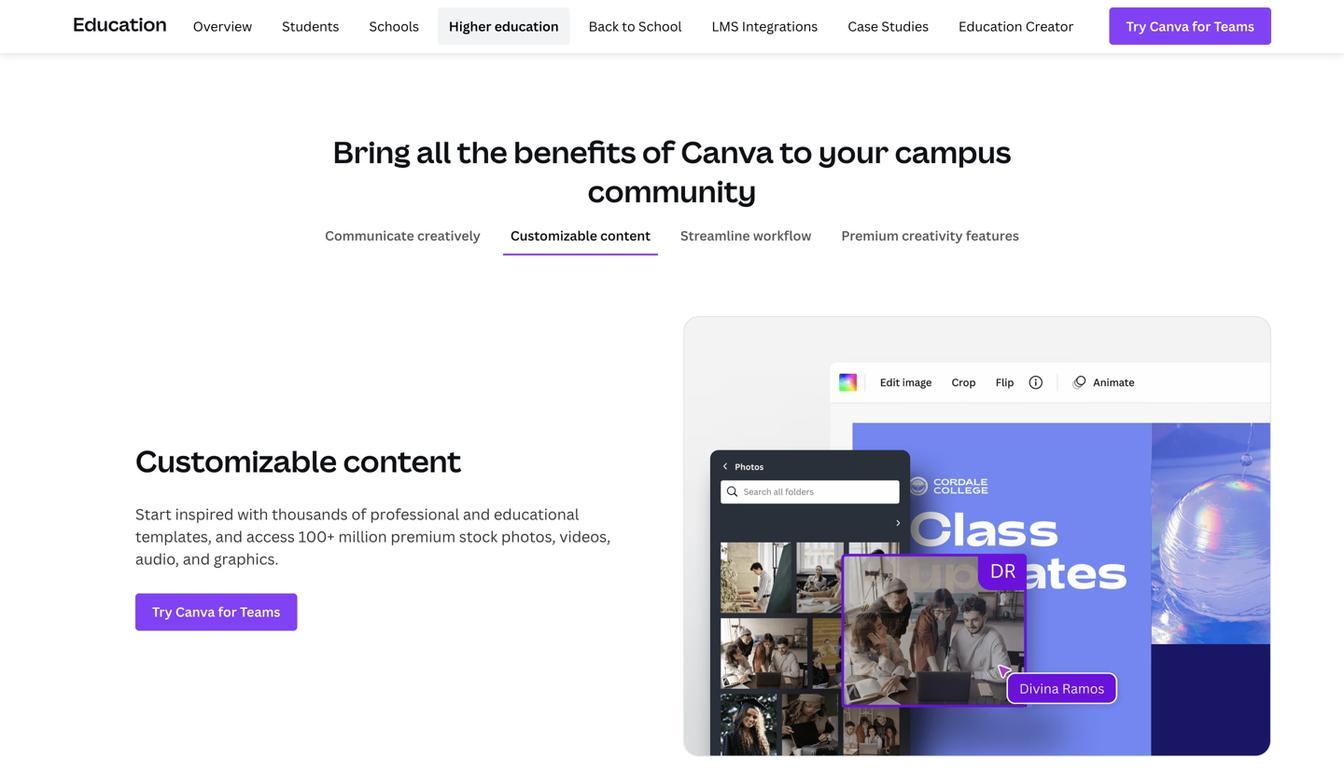 Task type: locate. For each thing, give the bounding box(es) containing it.
1 vertical spatial of
[[351, 504, 366, 524]]

customizable down benefits
[[510, 227, 597, 244]]

1 vertical spatial customizable content
[[135, 441, 461, 481]]

start
[[135, 504, 172, 524]]

schools link
[[358, 7, 430, 45]]

0 vertical spatial customizable
[[510, 227, 597, 244]]

0 horizontal spatial to
[[622, 17, 635, 35]]

case studies link
[[837, 7, 940, 45]]

higher education
[[449, 17, 559, 35]]

benefits
[[514, 132, 636, 172]]

lms integrations
[[712, 17, 818, 35]]

1 vertical spatial to
[[780, 132, 813, 172]]

streamline workflow button
[[673, 218, 819, 254]]

studies
[[882, 17, 929, 35]]

0 vertical spatial content
[[600, 227, 651, 244]]

customizable content up thousands
[[135, 441, 461, 481]]

to
[[622, 17, 635, 35], [780, 132, 813, 172]]

inspired
[[175, 504, 234, 524]]

of left canva
[[642, 132, 675, 172]]

2 horizontal spatial and
[[463, 504, 490, 524]]

audio,
[[135, 549, 179, 569]]

bring
[[333, 132, 410, 172]]

2 vertical spatial and
[[183, 549, 210, 569]]

1 horizontal spatial customizable
[[510, 227, 597, 244]]

to right back
[[622, 17, 635, 35]]

customizable content inside button
[[510, 227, 651, 244]]

lms integrations link
[[701, 7, 829, 45]]

integrations
[[742, 17, 818, 35]]

education
[[73, 11, 167, 37], [959, 17, 1023, 35]]

1 horizontal spatial and
[[215, 527, 243, 547]]

content down community
[[600, 227, 651, 244]]

0 horizontal spatial of
[[351, 504, 366, 524]]

customizable content
[[510, 227, 651, 244], [135, 441, 461, 481]]

1 horizontal spatial to
[[780, 132, 813, 172]]

your
[[819, 132, 889, 172]]

templates,
[[135, 527, 212, 547]]

bring all the benefits of canva to your campus community
[[333, 132, 1011, 211]]

1 vertical spatial content
[[343, 441, 461, 481]]

and
[[463, 504, 490, 524], [215, 527, 243, 547], [183, 549, 210, 569]]

and up graphics. at bottom
[[215, 527, 243, 547]]

of for benefits
[[642, 132, 675, 172]]

menu bar
[[174, 7, 1085, 45]]

1 vertical spatial customizable
[[135, 441, 337, 481]]

creator
[[1026, 17, 1074, 35]]

the
[[457, 132, 508, 172]]

higher
[[449, 17, 491, 35]]

of
[[642, 132, 675, 172], [351, 504, 366, 524]]

education for education creator
[[959, 17, 1023, 35]]

and down templates,
[[183, 549, 210, 569]]

canva
[[681, 132, 774, 172]]

0 vertical spatial to
[[622, 17, 635, 35]]

1 horizontal spatial content
[[600, 227, 651, 244]]

content
[[600, 227, 651, 244], [343, 441, 461, 481]]

0 vertical spatial of
[[642, 132, 675, 172]]

to left the your
[[780, 132, 813, 172]]

back to school
[[589, 17, 682, 35]]

1 horizontal spatial of
[[642, 132, 675, 172]]

and up stock
[[463, 504, 490, 524]]

school
[[639, 17, 682, 35]]

features
[[966, 227, 1019, 244]]

premium
[[841, 227, 899, 244]]

content up professional
[[343, 441, 461, 481]]

communicate
[[325, 227, 414, 244]]

customizable up with
[[135, 441, 337, 481]]

customizable content down benefits
[[510, 227, 651, 244]]

of inside bring all the benefits of canva to your campus community
[[642, 132, 675, 172]]

1 horizontal spatial customizable content
[[510, 227, 651, 244]]

education for education
[[73, 11, 167, 37]]

menu bar containing overview
[[174, 7, 1085, 45]]

lms
[[712, 17, 739, 35]]

creativity
[[902, 227, 963, 244]]

of inside start inspired with thousands of professional and educational templates, and access 100+ million premium stock photos, videos, audio, and graphics.
[[351, 504, 366, 524]]

with
[[237, 504, 268, 524]]

access
[[246, 527, 295, 547]]

0 horizontal spatial customizable
[[135, 441, 337, 481]]

of up million
[[351, 504, 366, 524]]

premium
[[391, 527, 456, 547]]

0 horizontal spatial education
[[73, 11, 167, 37]]

1 horizontal spatial education
[[959, 17, 1023, 35]]

0 vertical spatial customizable content
[[510, 227, 651, 244]]

customizable
[[510, 227, 597, 244], [135, 441, 337, 481]]



Task type: describe. For each thing, give the bounding box(es) containing it.
photos,
[[501, 527, 556, 547]]

graphics.
[[214, 549, 279, 569]]

videos,
[[560, 527, 611, 547]]

students
[[282, 17, 339, 35]]

photo being added to canva template image
[[683, 316, 1271, 757]]

workflow
[[753, 227, 812, 244]]

streamline
[[681, 227, 750, 244]]

of for thousands
[[351, 504, 366, 524]]

education
[[494, 17, 559, 35]]

to inside bring all the benefits of canva to your campus community
[[780, 132, 813, 172]]

communicate creatively button
[[318, 218, 488, 254]]

case
[[848, 17, 878, 35]]

overview
[[193, 17, 252, 35]]

educational
[[494, 504, 579, 524]]

case studies
[[848, 17, 929, 35]]

0 horizontal spatial customizable content
[[135, 441, 461, 481]]

100+
[[298, 527, 335, 547]]

streamline workflow
[[681, 227, 812, 244]]

customizable content button
[[503, 218, 658, 254]]

education element
[[73, 0, 1271, 52]]

premium creativity features button
[[834, 218, 1027, 254]]

education creator
[[959, 17, 1074, 35]]

1 vertical spatial and
[[215, 527, 243, 547]]

start inspired with thousands of professional and educational templates, and access 100+ million premium stock photos, videos, audio, and graphics.
[[135, 504, 611, 569]]

community
[[588, 171, 756, 211]]

campus
[[895, 132, 1011, 172]]

million
[[338, 527, 387, 547]]

schools
[[369, 17, 419, 35]]

back
[[589, 17, 619, 35]]

all
[[416, 132, 451, 172]]

overview link
[[182, 7, 263, 45]]

thousands
[[272, 504, 348, 524]]

0 horizontal spatial content
[[343, 441, 461, 481]]

professional
[[370, 504, 459, 524]]

stock
[[459, 527, 498, 547]]

content inside button
[[600, 227, 651, 244]]

0 vertical spatial and
[[463, 504, 490, 524]]

higher education link
[[438, 7, 570, 45]]

students link
[[271, 7, 351, 45]]

communicate creatively
[[325, 227, 481, 244]]

creatively
[[417, 227, 481, 244]]

to inside education element
[[622, 17, 635, 35]]

premium creativity features
[[841, 227, 1019, 244]]

menu bar inside education element
[[174, 7, 1085, 45]]

back to school link
[[577, 7, 693, 45]]

0 horizontal spatial and
[[183, 549, 210, 569]]

customizable inside button
[[510, 227, 597, 244]]

education creator link
[[948, 7, 1085, 45]]



Task type: vqa. For each thing, say whether or not it's contained in the screenshot.
All categories option
no



